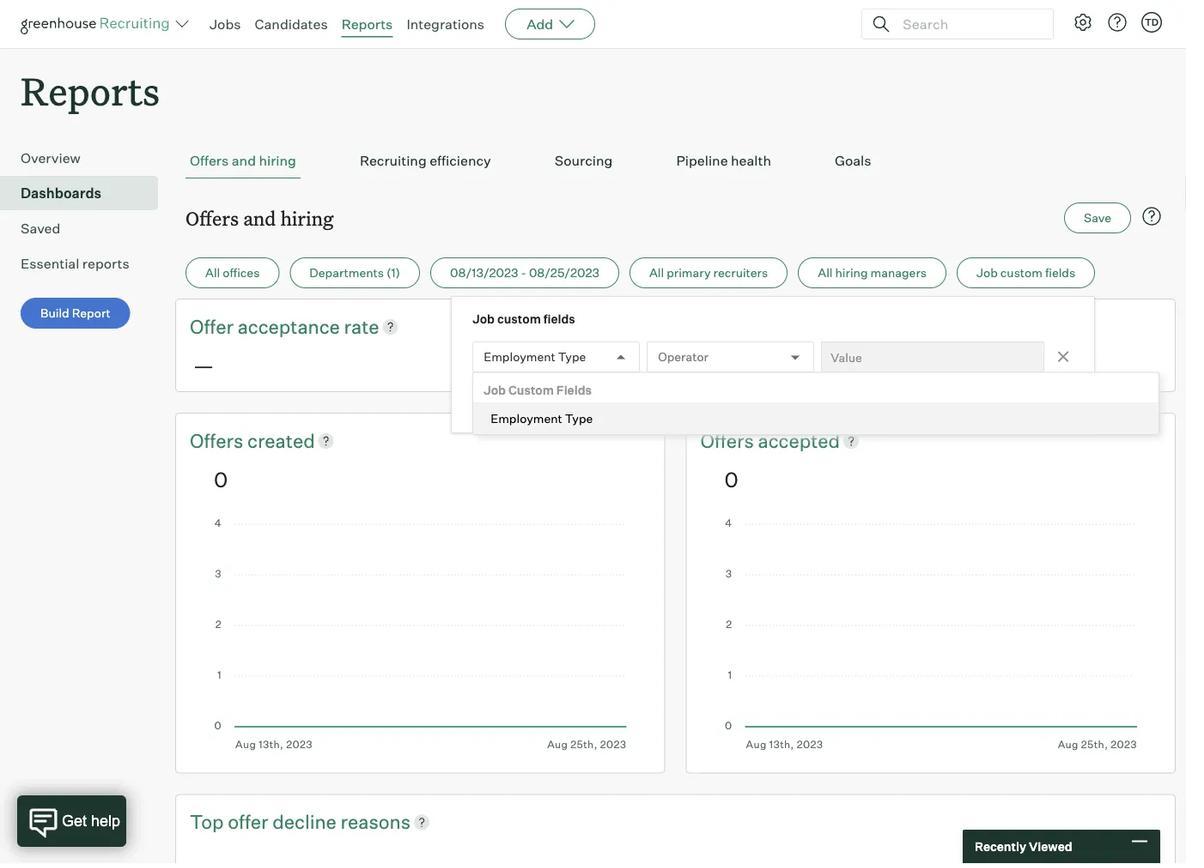 Task type: describe. For each thing, give the bounding box(es) containing it.
acceptance link
[[238, 314, 344, 340]]

essential reports link
[[21, 254, 151, 274]]

accepted link
[[758, 428, 840, 454]]

job custom fields
[[484, 383, 592, 398]]

all primary recruiters
[[649, 266, 768, 281]]

save button
[[1064, 203, 1131, 234]]

1 horizontal spatial reports
[[342, 15, 393, 33]]

accepted
[[758, 429, 840, 453]]

08/13/2023 - 08/25/2023
[[450, 266, 599, 281]]

reports
[[82, 255, 129, 272]]

offer acceptance
[[190, 315, 344, 339]]

created link
[[247, 428, 315, 454]]

2 — from the left
[[534, 353, 554, 378]]

jobs link
[[210, 15, 241, 33]]

jobs
[[210, 15, 241, 33]]

all offices button
[[186, 258, 279, 289]]

recruiters
[[713, 266, 768, 281]]

all primary recruiters button
[[630, 258, 788, 289]]

offer link
[[228, 809, 273, 836]]

sourcing
[[555, 152, 613, 169]]

-
[[521, 266, 526, 281]]

build
[[40, 306, 69, 321]]

recruiting
[[360, 152, 427, 169]]

integrations
[[407, 15, 485, 33]]

1 vertical spatial employment type
[[491, 411, 593, 426]]

created
[[247, 429, 315, 453]]

Value text field
[[821, 342, 1045, 373]]

1 vertical spatial job
[[473, 312, 495, 327]]

saved
[[21, 220, 60, 237]]

job custom fields button
[[957, 258, 1095, 289]]

average link
[[530, 314, 608, 340]]

pipeline health button
[[672, 144, 776, 179]]

reports link
[[342, 15, 393, 33]]

offers and hiring inside button
[[190, 152, 296, 169]]

and inside button
[[232, 152, 256, 169]]

offers link for accepted
[[700, 428, 758, 454]]

recruiting efficiency
[[360, 152, 491, 169]]

goals
[[835, 152, 871, 169]]

filter
[[536, 389, 566, 404]]

offer link
[[190, 314, 238, 340]]

viewed
[[1029, 840, 1072, 855]]

all for all offices
[[205, 266, 220, 281]]

add for add filter
[[510, 389, 534, 404]]

dashboards
[[21, 185, 101, 202]]

0 for accepted
[[725, 467, 738, 492]]

08/25/2023
[[529, 266, 599, 281]]

custom
[[508, 383, 554, 398]]

all hiring managers
[[818, 266, 927, 281]]

departments
[[310, 266, 384, 281]]

essential reports
[[21, 255, 129, 272]]

all hiring managers button
[[798, 258, 947, 289]]

average
[[530, 315, 608, 339]]

efficiency
[[430, 152, 491, 169]]

overview link
[[21, 148, 151, 169]]

health
[[731, 152, 771, 169]]

1 vertical spatial employment
[[491, 411, 562, 426]]

1 vertical spatial custom
[[497, 312, 541, 327]]

offers and hiring button
[[186, 144, 301, 179]]

decline
[[273, 811, 337, 834]]

decline link
[[273, 809, 341, 836]]

1 vertical spatial offers and hiring
[[186, 205, 334, 231]]

pipeline health
[[676, 152, 771, 169]]

fields
[[556, 383, 592, 398]]

add filter button
[[473, 382, 584, 412]]

rate
[[344, 315, 379, 339]]

candidates
[[255, 15, 328, 33]]

departments (1)
[[310, 266, 400, 281]]

candidates link
[[255, 15, 328, 33]]

reasons
[[341, 811, 411, 834]]

0 vertical spatial employment
[[484, 350, 556, 365]]

0 vertical spatial type
[[558, 350, 586, 365]]

offices
[[223, 266, 260, 281]]

greenhouse recruiting image
[[21, 14, 175, 34]]

1 vertical spatial hiring
[[280, 205, 334, 231]]



Task type: locate. For each thing, give the bounding box(es) containing it.
2 vertical spatial hiring
[[835, 266, 868, 281]]

dashboards link
[[21, 183, 151, 204]]

reasons link
[[341, 809, 411, 836]]

top
[[190, 811, 224, 834]]

type down fields
[[565, 411, 593, 426]]

overview
[[21, 150, 81, 167]]

reports
[[342, 15, 393, 33], [21, 65, 160, 116]]

primary
[[667, 266, 711, 281]]

1 horizontal spatial fields
[[1045, 266, 1076, 281]]

3 — from the left
[[874, 353, 895, 378]]

custom
[[1000, 266, 1043, 281], [497, 312, 541, 327]]

all for all hiring managers
[[818, 266, 833, 281]]

0 vertical spatial hiring
[[259, 152, 296, 169]]

build report button
[[21, 298, 130, 329]]

0 vertical spatial fields
[[1045, 266, 1076, 281]]

1 vertical spatial fields
[[543, 312, 575, 327]]

0 horizontal spatial fields
[[543, 312, 575, 327]]

offers and hiring
[[190, 152, 296, 169], [186, 205, 334, 231]]

1 horizontal spatial job custom fields
[[977, 266, 1076, 281]]

offer
[[228, 811, 268, 834]]

0 vertical spatial add
[[527, 15, 553, 33]]

td button
[[1142, 12, 1162, 33]]

1 0 from the left
[[214, 467, 228, 492]]

sourcing button
[[550, 144, 617, 179]]

0 vertical spatial job
[[977, 266, 998, 281]]

fields down save button
[[1045, 266, 1076, 281]]

0 horizontal spatial offers link
[[190, 428, 247, 454]]

0 vertical spatial employment type
[[484, 350, 586, 365]]

top link
[[190, 809, 228, 836]]

td
[[1145, 16, 1159, 28]]

1 all from the left
[[205, 266, 220, 281]]

type down average link
[[558, 350, 586, 365]]

employment type down add filter
[[491, 411, 593, 426]]

all for all primary recruiters
[[649, 266, 664, 281]]

fields
[[1045, 266, 1076, 281], [543, 312, 575, 327]]

2 horizontal spatial —
[[874, 353, 895, 378]]

recently
[[975, 840, 1026, 855]]

2 horizontal spatial all
[[818, 266, 833, 281]]

job custom fields
[[977, 266, 1076, 281], [473, 312, 575, 327]]

custom inside button
[[1000, 266, 1043, 281]]

td button
[[1138, 9, 1166, 36]]

all left managers
[[818, 266, 833, 281]]

fields down 08/25/2023
[[543, 312, 575, 327]]

recently viewed
[[975, 840, 1072, 855]]

3 all from the left
[[818, 266, 833, 281]]

1 horizontal spatial —
[[534, 353, 554, 378]]

(1)
[[387, 266, 400, 281]]

08/13/2023
[[450, 266, 518, 281]]

1 horizontal spatial custom
[[1000, 266, 1043, 281]]

managers
[[871, 266, 927, 281]]

2 vertical spatial job
[[484, 383, 506, 398]]

0 for created
[[214, 467, 228, 492]]

2 offers link from the left
[[700, 428, 758, 454]]

offers inside button
[[190, 152, 229, 169]]

build report
[[40, 306, 111, 321]]

integrations link
[[407, 15, 485, 33]]

add
[[527, 15, 553, 33], [510, 389, 534, 404]]

configure image
[[1073, 12, 1093, 33]]

hiring
[[259, 152, 296, 169], [280, 205, 334, 231], [835, 266, 868, 281]]

tab list containing offers and hiring
[[186, 144, 1166, 179]]

all
[[205, 266, 220, 281], [649, 266, 664, 281], [818, 266, 833, 281]]

xychart image
[[214, 519, 627, 751], [725, 519, 1137, 751], [214, 852, 1137, 865]]

1 — from the left
[[193, 353, 214, 378]]

offers link
[[190, 428, 247, 454], [700, 428, 758, 454]]

Search text field
[[898, 12, 1038, 37]]

hiring inside button
[[259, 152, 296, 169]]

top offer decline
[[190, 811, 341, 834]]

employment up custom
[[484, 350, 556, 365]]

add filter
[[510, 389, 566, 404]]

goals button
[[831, 144, 876, 179]]

add button
[[505, 9, 595, 40]]

08/13/2023 - 08/25/2023 button
[[430, 258, 619, 289]]

add inside button
[[510, 389, 534, 404]]

1 horizontal spatial offers link
[[700, 428, 758, 454]]

all left offices
[[205, 266, 220, 281]]

tab list
[[186, 144, 1166, 179]]

save
[[1084, 211, 1111, 226]]

1 horizontal spatial 0
[[725, 467, 738, 492]]

operator
[[658, 350, 709, 365]]

1 offers link from the left
[[190, 428, 247, 454]]

0 horizontal spatial —
[[193, 353, 214, 378]]

1 vertical spatial type
[[565, 411, 593, 426]]

0
[[214, 467, 228, 492], [725, 467, 738, 492]]

job inside button
[[977, 266, 998, 281]]

report
[[72, 306, 111, 321]]

employment down add filter
[[491, 411, 562, 426]]

add inside popup button
[[527, 15, 553, 33]]

0 vertical spatial custom
[[1000, 266, 1043, 281]]

add for add
[[527, 15, 553, 33]]

reports right candidates
[[342, 15, 393, 33]]

fields inside button
[[1045, 266, 1076, 281]]

xychart image for accepted
[[725, 519, 1137, 751]]

offers link for created
[[190, 428, 247, 454]]

2 all from the left
[[649, 266, 664, 281]]

rate link
[[344, 314, 379, 340]]

employment type
[[484, 350, 586, 365], [491, 411, 593, 426]]

employment type up job custom fields
[[484, 350, 586, 365]]

0 vertical spatial reports
[[342, 15, 393, 33]]

acceptance
[[238, 315, 340, 339]]

offers
[[190, 152, 229, 169], [186, 205, 239, 231], [190, 429, 247, 453], [700, 429, 758, 453]]

0 horizontal spatial 0
[[214, 467, 228, 492]]

all left primary
[[649, 266, 664, 281]]

and
[[232, 152, 256, 169], [243, 205, 276, 231]]

0 horizontal spatial reports
[[21, 65, 160, 116]]

0 horizontal spatial job custom fields
[[473, 312, 575, 327]]

1 vertical spatial job custom fields
[[473, 312, 575, 327]]

employment
[[484, 350, 556, 365], [491, 411, 562, 426]]

—
[[193, 353, 214, 378], [534, 353, 554, 378], [874, 353, 895, 378]]

job custom fields inside button
[[977, 266, 1076, 281]]

pipeline
[[676, 152, 728, 169]]

all offices
[[205, 266, 260, 281]]

xychart image for created
[[214, 519, 627, 751]]

essential
[[21, 255, 79, 272]]

hiring inside button
[[835, 266, 868, 281]]

0 horizontal spatial all
[[205, 266, 220, 281]]

recruiting efficiency button
[[356, 144, 495, 179]]

1 vertical spatial reports
[[21, 65, 160, 116]]

offer
[[190, 315, 234, 339]]

1 vertical spatial add
[[510, 389, 534, 404]]

departments (1) button
[[290, 258, 420, 289]]

0 horizontal spatial custom
[[497, 312, 541, 327]]

saved link
[[21, 218, 151, 239]]

1 horizontal spatial all
[[649, 266, 664, 281]]

faq image
[[1142, 206, 1162, 227]]

type
[[558, 350, 586, 365], [565, 411, 593, 426]]

job
[[977, 266, 998, 281], [473, 312, 495, 327], [484, 383, 506, 398]]

0 vertical spatial job custom fields
[[977, 266, 1076, 281]]

1 vertical spatial and
[[243, 205, 276, 231]]

reports down greenhouse recruiting image
[[21, 65, 160, 116]]

0 vertical spatial and
[[232, 152, 256, 169]]

2 0 from the left
[[725, 467, 738, 492]]

0 vertical spatial offers and hiring
[[190, 152, 296, 169]]



Task type: vqa. For each thing, say whether or not it's contained in the screenshot.
Top
yes



